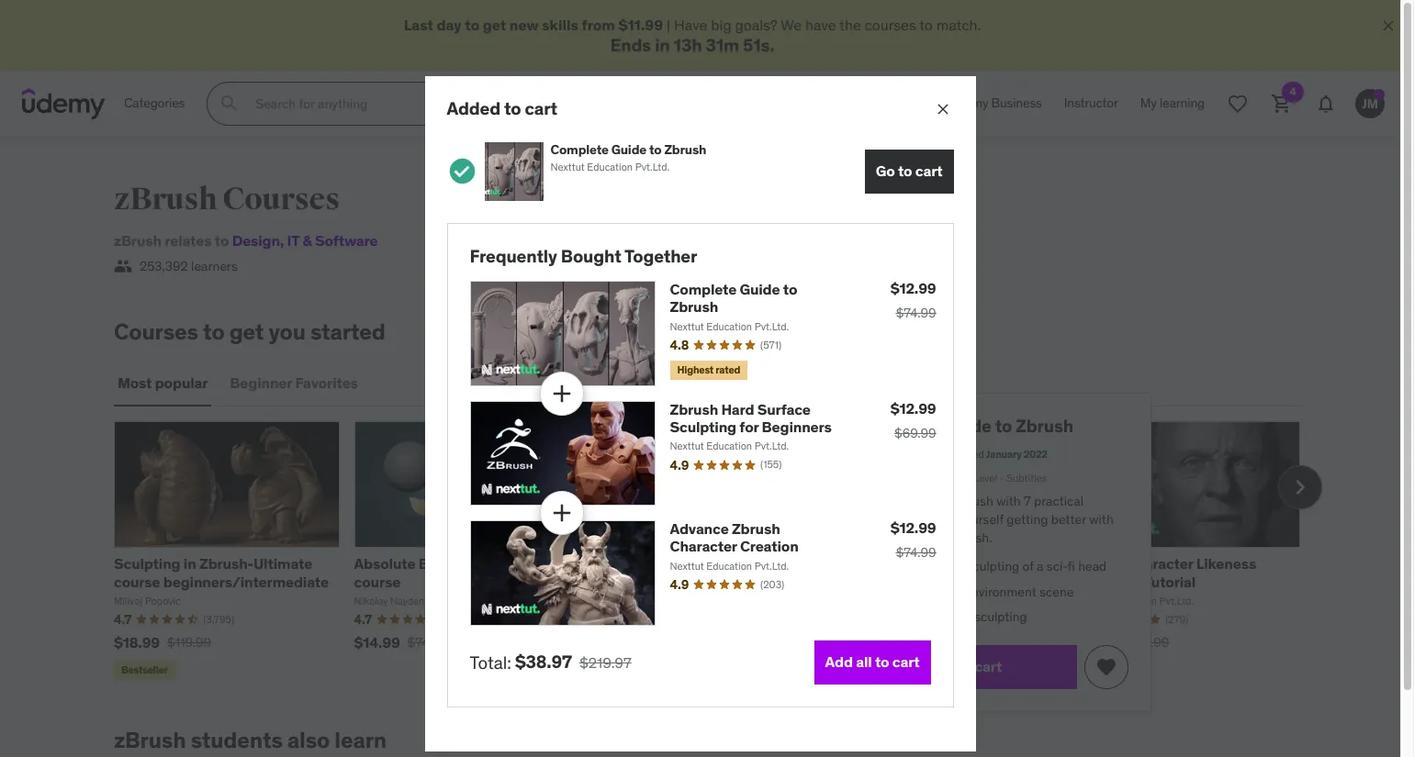 Task type: locate. For each thing, give the bounding box(es) containing it.
to inside carousel element
[[708, 555, 722, 574]]

1 vertical spatial get
[[229, 318, 264, 347]]

0 vertical spatial 4.9
[[670, 457, 689, 474]]

advance zbrush character creation nexttut education pvt.ltd.
[[670, 520, 799, 573]]

2 zbrush from the top
[[114, 232, 162, 250]]

0 vertical spatial highest rated
[[678, 364, 741, 377]]

pvt.ltd. up the (203) on the bottom right of page
[[755, 560, 789, 573]]

nexttut down together
[[670, 320, 704, 333]]

sculpting inside hard surface sculpting of a sci-fi head sculpting an environment scene creature alien sculpting
[[890, 584, 945, 601]]

(571)
[[761, 339, 782, 352], [685, 596, 706, 609]]

get up beginner favorites
[[229, 318, 264, 347]]

it & software link
[[280, 232, 378, 250]]

$12.99
[[891, 280, 937, 298], [891, 399, 937, 418], [891, 519, 937, 538], [595, 616, 640, 635]]

0 vertical spatial $74.99
[[896, 305, 937, 322]]

character
[[670, 538, 737, 556]]

software
[[315, 232, 378, 250]]

0 vertical spatial with
[[997, 494, 1021, 510]]

with right the better
[[1090, 512, 1114, 528]]

0 horizontal spatial get
[[229, 318, 264, 347]]

highest inside added to cart dialog
[[678, 364, 714, 377]]

0 horizontal spatial (571)
[[685, 596, 706, 609]]

$11.99
[[619, 16, 663, 34]]

$12.99 $74.99 inside carousel element
[[595, 616, 688, 635]]

1 vertical spatial sculpting
[[890, 584, 945, 601]]

small image
[[114, 258, 132, 276]]

hard inside zbrush hard surface sculpting for beginners nexttut education pvt.ltd.
[[722, 400, 755, 419]]

$69.99
[[895, 425, 937, 442]]

0 horizontal spatial beginner
[[230, 374, 292, 392]]

hard inside hard surface sculpting of a sci-fi head sculpting an environment scene creature alien sculpting
[[890, 559, 918, 575]]

nexttut
[[551, 161, 585, 174], [670, 320, 704, 333], [670, 440, 704, 453], [670, 560, 704, 573], [595, 577, 629, 590]]

0 horizontal spatial rated
[[640, 646, 665, 659]]

go to cart button down "alien"
[[861, 646, 1077, 690]]

cart right added
[[525, 97, 558, 119]]

pvt.ltd. down character on the bottom
[[679, 577, 714, 590]]

1 horizontal spatial 4.8
[[670, 337, 689, 354]]

courses up it
[[222, 180, 340, 219]]

pvt.ltd. inside carousel element
[[679, 577, 714, 590]]

4.8 down together
[[670, 337, 689, 354]]

rated up zbrush hard surface sculpting for beginners link
[[716, 364, 741, 377]]

beginner
[[230, 374, 292, 392], [930, 472, 972, 485]]

4.8 inside added to cart dialog
[[670, 337, 689, 354]]

4.9 down character on the bottom
[[670, 577, 689, 594]]

571 reviews element down character on the bottom
[[685, 596, 706, 610]]

complete left character on the bottom
[[595, 555, 661, 574]]

total:
[[470, 652, 512, 674]]

hard left surface
[[722, 400, 755, 419]]

go to cart button
[[865, 149, 954, 193], [861, 646, 1077, 690]]

1 zbrush from the top
[[114, 180, 217, 219]]

0 horizontal spatial hard
[[722, 400, 755, 419]]

(571) down character on the bottom
[[685, 596, 706, 609]]

1 vertical spatial rated
[[640, 646, 665, 659]]

7
[[1024, 494, 1031, 510]]

1 horizontal spatial you
[[935, 530, 955, 546]]

pvt.ltd. inside advance zbrush character creation nexttut education pvt.ltd.
[[755, 560, 789, 573]]

0 vertical spatial highest
[[678, 364, 714, 377]]

frequently
[[470, 245, 557, 267]]

you down see
[[935, 530, 955, 546]]

nexttut down character on the bottom
[[670, 560, 704, 573]]

0 vertical spatial go to cart button
[[865, 149, 954, 193]]

sculpting
[[967, 559, 1020, 575], [975, 609, 1028, 626]]

zbrush hard surface sculpting for beginners link
[[670, 400, 832, 436]]

guide inside carousel element
[[664, 555, 705, 574]]

hard down project
[[890, 559, 918, 575]]

1 horizontal spatial highest
[[678, 364, 714, 377]]

surface
[[921, 559, 964, 575]]

(571) inside carousel element
[[685, 596, 706, 609]]

rated for 571 reviews "element" within added to cart dialog
[[716, 364, 741, 377]]

1 horizontal spatial courses
[[222, 180, 340, 219]]

sculpting down environment
[[975, 609, 1028, 626]]

beginners
[[762, 418, 832, 436]]

it
[[287, 232, 300, 250]]

1 4.9 from the top
[[670, 457, 689, 474]]

253,392 learners
[[140, 258, 238, 274]]

&
[[303, 232, 312, 250]]

advance zbrush character creation link
[[670, 520, 799, 556]]

0 vertical spatial zbrush
[[114, 180, 217, 219]]

$74.99 for 203 reviews element
[[896, 545, 937, 562]]

3 zbrush from the top
[[114, 727, 186, 755]]

0 vertical spatial sculpting
[[670, 418, 737, 436]]

cart right the all
[[893, 653, 920, 672]]

rated right $219.97
[[640, 646, 665, 659]]

rated
[[716, 364, 741, 377], [640, 646, 665, 659]]

education
[[587, 161, 633, 174], [707, 320, 752, 333], [707, 440, 752, 453], [707, 560, 752, 573], [631, 577, 677, 590]]

(571) inside added to cart dialog
[[761, 339, 782, 352]]

pvt.ltd.
[[635, 161, 670, 174], [755, 320, 789, 333], [755, 440, 789, 453], [755, 560, 789, 573], [679, 577, 714, 590]]

sculpting up creature
[[890, 584, 945, 601]]

highest rated inside carousel element
[[602, 646, 665, 659]]

go to cart
[[876, 162, 943, 180], [936, 658, 1002, 676]]

2 vertical spatial $12.99 $74.99
[[595, 616, 688, 635]]

zbrush for zbrush courses
[[114, 180, 217, 219]]

0 horizontal spatial 4.8
[[595, 594, 613, 611]]

the
[[840, 16, 861, 34], [896, 494, 915, 510]]

courses
[[865, 16, 917, 34]]

each
[[861, 530, 888, 546]]

complete guide to zbrush nexttut education pvt.ltd. inside carousel element
[[595, 555, 773, 590]]

2022
[[1024, 448, 1048, 461]]

0 vertical spatial you
[[269, 318, 306, 347]]

complete guide to zbrush link down together
[[670, 280, 798, 316]]

0 horizontal spatial you
[[269, 318, 306, 347]]

the right have
[[840, 16, 861, 34]]

0 vertical spatial 571 reviews element
[[761, 339, 782, 353]]

571 reviews element
[[761, 339, 782, 353], [685, 596, 706, 610]]

1 vertical spatial $12.99 $74.99
[[891, 519, 937, 562]]

beginner for beginner favorites
[[230, 374, 292, 392]]

0 horizontal spatial highest
[[602, 646, 638, 659]]

courses
[[222, 180, 340, 219], [114, 318, 198, 347]]

most
[[118, 374, 152, 392]]

yourself
[[959, 512, 1004, 528]]

go to cart button down close modal icon
[[865, 149, 954, 193]]

1 horizontal spatial sculpting
[[890, 584, 945, 601]]

1 vertical spatial highest rated
[[602, 646, 665, 659]]

zbrush up small image
[[114, 232, 162, 250]]

1 horizontal spatial the
[[896, 494, 915, 510]]

you up beginner favorites
[[269, 318, 306, 347]]

complete up learn
[[861, 416, 940, 438]]

(155)
[[761, 459, 782, 472]]

1 vertical spatial the
[[896, 494, 915, 510]]

highest
[[678, 364, 714, 377], [602, 646, 638, 659]]

$74.99
[[896, 305, 937, 322], [896, 545, 937, 562], [648, 617, 688, 634]]

complete guide to zbrush link inside carousel element
[[595, 555, 773, 574]]

1 horizontal spatial (571)
[[761, 339, 782, 352]]

skills
[[542, 16, 579, 34]]

1 vertical spatial hard
[[890, 559, 918, 575]]

1 vertical spatial beginner
[[930, 472, 972, 485]]

complete guide to zbrush link up updated
[[861, 416, 1074, 438]]

$12.99 inside carousel element
[[595, 616, 640, 635]]

complete guide to zbrush nexttut education pvt.ltd.
[[551, 141, 707, 174], [670, 280, 798, 333], [595, 555, 773, 590]]

0 vertical spatial beginner
[[230, 374, 292, 392]]

close modal image
[[934, 100, 952, 118]]

0 vertical spatial 4.8
[[670, 337, 689, 354]]

sculpting up environment
[[967, 559, 1020, 575]]

rated for 571 reviews "element" inside carousel element
[[640, 646, 665, 659]]

hard surface sculpting of a sci-fi head sculpting an environment scene creature alien sculpting
[[890, 559, 1107, 626]]

571 reviews element up surface
[[761, 339, 782, 353]]

0 vertical spatial (571)
[[761, 339, 782, 352]]

155 reviews element
[[761, 459, 782, 473]]

big
[[711, 16, 732, 34]]

scene
[[1040, 584, 1074, 601]]

4.8 inside carousel element
[[595, 594, 613, 611]]

highest rated up zbrush hard surface sculpting for beginners link
[[678, 364, 741, 377]]

$74.99 inside carousel element
[[648, 617, 688, 634]]

add all to cart
[[826, 653, 920, 672]]

you
[[269, 318, 306, 347], [935, 530, 955, 546]]

complete guide to zbrush link for 571 reviews "element" inside carousel element
[[595, 555, 773, 574]]

favorites
[[295, 374, 358, 392]]

complete right complete guide to zbrush image
[[551, 141, 609, 158]]

pvt.ltd. up surface
[[755, 320, 789, 333]]

surface
[[758, 400, 811, 419]]

1 vertical spatial $74.99
[[896, 545, 937, 562]]

creation
[[740, 538, 799, 556]]

guide
[[612, 141, 647, 158], [740, 280, 780, 299], [944, 416, 992, 438], [664, 555, 705, 574]]

get inside the last day to get new skills from $11.99 | have big goals? we have the courses to match. ends in 13h 31m 51s .
[[483, 16, 506, 34]]

4.8 for complete guide to zbrush link inside added to cart dialog
[[670, 337, 689, 354]]

0 vertical spatial rated
[[716, 364, 741, 377]]

rated inside added to cart dialog
[[716, 364, 741, 377]]

the inside the last day to get new skills from $11.99 | have big goals? we have the courses to match. ends in 13h 31m 51s .
[[840, 16, 861, 34]]

with left 7
[[997, 494, 1021, 510]]

zbrush inside carousel element
[[725, 555, 773, 574]]

get left new
[[483, 16, 506, 34]]

$12.99 for 155 reviews element
[[891, 399, 937, 418]]

0 horizontal spatial 571 reviews element
[[685, 596, 706, 610]]

business
[[992, 95, 1042, 112]]

have
[[674, 16, 708, 34]]

0 vertical spatial $12.99 $74.99
[[891, 280, 937, 322]]

0 vertical spatial complete guide to zbrush link
[[670, 280, 798, 316]]

wishlist image
[[1096, 657, 1118, 679]]

zbrush up relates
[[114, 180, 217, 219]]

0 horizontal spatial sculpting
[[670, 418, 737, 436]]

0 vertical spatial hard
[[722, 400, 755, 419]]

0 vertical spatial go
[[876, 162, 895, 180]]

0 vertical spatial the
[[840, 16, 861, 34]]

together
[[625, 245, 698, 267]]

0 horizontal spatial highest rated
[[602, 646, 665, 659]]

1 vertical spatial 4.9
[[670, 577, 689, 594]]

most popular button
[[114, 361, 212, 405]]

1 vertical spatial 4.8
[[595, 594, 613, 611]]

$12.99 $74.99 for 203 reviews element
[[891, 519, 937, 562]]

1 horizontal spatial hard
[[890, 559, 918, 575]]

most popular
[[118, 374, 208, 392]]

beginner favorites
[[230, 374, 358, 392]]

pvt.ltd. up (155) at right bottom
[[755, 440, 789, 453]]

go to cart down close modal icon
[[876, 162, 943, 180]]

(571) for 571 reviews "element" within added to cart dialog
[[761, 339, 782, 352]]

nexttut up $219.97
[[595, 577, 629, 590]]

go
[[876, 162, 895, 180], [936, 658, 955, 676]]

1 vertical spatial you
[[935, 530, 955, 546]]

add
[[826, 653, 853, 672]]

the up and
[[896, 494, 915, 510]]

0 vertical spatial get
[[483, 16, 506, 34]]

rated inside carousel element
[[640, 646, 665, 659]]

1 horizontal spatial beginner
[[930, 472, 972, 485]]

1 vertical spatial go
[[936, 658, 955, 676]]

1 vertical spatial courses
[[114, 318, 198, 347]]

also
[[287, 727, 330, 755]]

popular
[[155, 374, 208, 392]]

2 vertical spatial $74.99
[[648, 617, 688, 634]]

0 horizontal spatial the
[[840, 16, 861, 34]]

beginner inside button
[[230, 374, 292, 392]]

0 vertical spatial courses
[[222, 180, 340, 219]]

beginner for beginner level
[[930, 472, 972, 485]]

1 horizontal spatial 571 reviews element
[[761, 339, 782, 353]]

1 vertical spatial (571)
[[685, 596, 706, 609]]

2 vertical spatial complete guide to zbrush link
[[595, 555, 773, 574]]

the inside learn the latest zbrush with 7 practical projects and see yourself getting better with each project you finish.
[[896, 494, 915, 510]]

nexttut down zbrush hard surface sculpting for beginners link
[[670, 440, 704, 453]]

2 4.9 from the top
[[670, 577, 689, 594]]

1 vertical spatial complete guide to zbrush link
[[861, 416, 1074, 438]]

2 vertical spatial zbrush
[[114, 727, 186, 755]]

zbrush left students
[[114, 727, 186, 755]]

beginner down updated
[[930, 472, 972, 485]]

1 horizontal spatial get
[[483, 16, 506, 34]]

nexttut inside carousel element
[[595, 577, 629, 590]]

beginner down courses to get you started
[[230, 374, 292, 392]]

education inside zbrush hard surface sculpting for beginners nexttut education pvt.ltd.
[[707, 440, 752, 453]]

4.8 up $219.97
[[595, 594, 613, 611]]

go to cart down "alien"
[[936, 658, 1002, 676]]

courses up most popular at the left
[[114, 318, 198, 347]]

0 horizontal spatial go
[[876, 162, 895, 180]]

0 vertical spatial go to cart
[[876, 162, 943, 180]]

1 vertical spatial go to cart button
[[861, 646, 1077, 690]]

1 horizontal spatial rated
[[716, 364, 741, 377]]

1 vertical spatial go to cart
[[936, 658, 1002, 676]]

1 vertical spatial with
[[1090, 512, 1114, 528]]

1 vertical spatial zbrush
[[114, 232, 162, 250]]

4.9 for advance zbrush character creation
[[670, 577, 689, 594]]

complete guide to zbrush link down advance at bottom
[[595, 555, 773, 574]]

you inside learn the latest zbrush with 7 practical projects and see yourself getting better with each project you finish.
[[935, 530, 955, 546]]

(571) up surface
[[761, 339, 782, 352]]

with
[[997, 494, 1021, 510], [1090, 512, 1114, 528]]

highest right "$38.97"
[[602, 646, 638, 659]]

$38.97
[[515, 652, 572, 674]]

highest inside carousel element
[[602, 646, 638, 659]]

(571) for 571 reviews "element" inside carousel element
[[685, 596, 706, 609]]

2 vertical spatial complete guide to zbrush nexttut education pvt.ltd.
[[595, 555, 773, 590]]

1 horizontal spatial with
[[1090, 512, 1114, 528]]

udemy business link
[[938, 82, 1053, 126]]

sculpting inside zbrush hard surface sculpting for beginners nexttut education pvt.ltd.
[[670, 418, 737, 436]]

sculpting left for
[[670, 418, 737, 436]]

complete guide to zbrush link inside added to cart dialog
[[670, 280, 798, 316]]

1 vertical spatial highest
[[602, 646, 638, 659]]

beginner level
[[930, 472, 998, 485]]

1 vertical spatial 571 reviews element
[[685, 596, 706, 610]]

finish.
[[959, 530, 993, 546]]

4.8 for complete guide to zbrush link in the carousel element
[[595, 594, 613, 611]]

1 horizontal spatial highest rated
[[678, 364, 741, 377]]

highest rated right "$38.97"
[[602, 646, 665, 659]]

highest up zbrush hard surface sculpting for beginners link
[[678, 364, 714, 377]]

4.9 up advance at bottom
[[670, 457, 689, 474]]

level
[[974, 472, 998, 485]]

education inside advance zbrush character creation nexttut education pvt.ltd.
[[707, 560, 752, 573]]

instructor link
[[1053, 82, 1130, 126]]

$12.99 $74.99 for 571 reviews "element" inside carousel element
[[595, 616, 688, 635]]



Task type: vqa. For each thing, say whether or not it's contained in the screenshot.
get in the Last day to get new skills from $11.99 | Have big goals? We have the courses to match. Ends in 13h 31m 51s .
yes



Task type: describe. For each thing, give the bounding box(es) containing it.
in
[[655, 34, 670, 56]]

1 horizontal spatial go
[[936, 658, 955, 676]]

started
[[311, 318, 386, 347]]

and
[[911, 512, 932, 528]]

complete inside carousel element
[[595, 555, 661, 574]]

have
[[806, 16, 837, 34]]

zbrush courses
[[114, 180, 340, 219]]

$12.99 for 571 reviews "element" inside carousel element
[[595, 616, 640, 635]]

frequently bought together
[[470, 245, 698, 267]]

all
[[856, 653, 872, 672]]

learn
[[335, 727, 387, 755]]

253,392
[[140, 258, 188, 274]]

last
[[404, 16, 434, 34]]

pvt.ltd. up together
[[635, 161, 670, 174]]

zbrush inside zbrush hard surface sculpting for beginners nexttut education pvt.ltd.
[[670, 400, 718, 419]]

goals?
[[735, 16, 778, 34]]

instructor
[[1065, 95, 1119, 112]]

highest rated inside added to cart dialog
[[678, 364, 741, 377]]

$12.99 for 203 reviews element
[[891, 519, 937, 538]]

udemy image
[[22, 88, 106, 120]]

advance
[[670, 520, 729, 539]]

zbrush inside advance zbrush character creation nexttut education pvt.ltd.
[[732, 520, 780, 539]]

$74.99 for 571 reviews "element" inside carousel element
[[648, 617, 688, 634]]

for
[[740, 418, 759, 436]]

relates
[[165, 232, 212, 250]]

ends
[[610, 34, 651, 56]]

zbrush inside learn the latest zbrush with 7 practical projects and see yourself getting better with each project you finish.
[[953, 494, 994, 510]]

learn
[[861, 494, 893, 510]]

added to cart dialog
[[425, 76, 976, 752]]

(203)
[[761, 579, 785, 591]]

complete guide to zbrush link for 571 reviews "element" within added to cart dialog
[[670, 280, 798, 316]]

complete down together
[[670, 280, 737, 299]]

571 reviews element inside carousel element
[[685, 596, 706, 610]]

pvt.ltd. inside zbrush hard surface sculpting for beginners nexttut education pvt.ltd.
[[755, 440, 789, 453]]

1 vertical spatial sculpting
[[975, 609, 1028, 626]]

january
[[987, 448, 1022, 461]]

updated january 2022
[[946, 448, 1048, 461]]

0 horizontal spatial courses
[[114, 318, 198, 347]]

design link
[[232, 232, 280, 250]]

0 vertical spatial sculpting
[[967, 559, 1020, 575]]

1 vertical spatial complete guide to zbrush nexttut education pvt.ltd.
[[670, 280, 798, 333]]

we
[[781, 16, 802, 34]]

alien
[[943, 609, 972, 626]]

total: $38.97 $219.97
[[470, 652, 632, 674]]

courses to get you started
[[114, 318, 386, 347]]

$74.99 for 571 reviews "element" within added to cart dialog
[[896, 305, 937, 322]]

4.9 for zbrush hard surface sculpting for beginners
[[670, 457, 689, 474]]

a
[[1037, 559, 1044, 575]]

education inside carousel element
[[631, 577, 677, 590]]

an
[[948, 584, 962, 601]]

project
[[891, 530, 932, 546]]

learn the latest zbrush with 7 practical projects and see yourself getting better with each project you finish.
[[861, 494, 1114, 546]]

to inside button
[[875, 653, 890, 672]]

fi
[[1068, 559, 1076, 575]]

complete guide to zbrush
[[861, 416, 1074, 438]]

learners
[[191, 258, 238, 274]]

zbrush hard surface sculpting for beginners nexttut education pvt.ltd.
[[670, 400, 832, 453]]

zbrush relates to design it & software
[[114, 232, 378, 250]]

go to cart button inside added to cart dialog
[[865, 149, 954, 193]]

beginner favorites button
[[226, 361, 362, 405]]

head
[[1079, 559, 1107, 575]]

zbrush for zbrush students also learn
[[114, 727, 186, 755]]

updated
[[946, 448, 985, 461]]

complete guide to zbrush image
[[485, 142, 543, 201]]

latest
[[918, 494, 950, 510]]

0 vertical spatial complete guide to zbrush nexttut education pvt.ltd.
[[551, 141, 707, 174]]

nexttut inside zbrush hard surface sculpting for beginners nexttut education pvt.ltd.
[[670, 440, 704, 453]]

projects
[[861, 512, 907, 528]]

$12.99 $74.99 for 571 reviews "element" within added to cart dialog
[[891, 280, 937, 322]]

.
[[770, 34, 775, 56]]

add all to cart button
[[814, 641, 931, 685]]

new
[[510, 16, 539, 34]]

match.
[[937, 16, 981, 34]]

go to cart inside added to cart dialog
[[876, 162, 943, 180]]

go inside added to cart dialog
[[876, 162, 895, 180]]

close image
[[1380, 17, 1398, 35]]

udemy
[[949, 95, 989, 112]]

environment
[[965, 584, 1037, 601]]

cart inside button
[[893, 653, 920, 672]]

added to cart
[[447, 97, 558, 119]]

13h 31m 51s
[[674, 34, 770, 56]]

last day to get new skills from $11.99 | have big goals? we have the courses to match. ends in 13h 31m 51s .
[[404, 16, 981, 56]]

nexttut right complete guide to zbrush image
[[551, 161, 585, 174]]

next image
[[1286, 473, 1316, 502]]

of
[[1023, 559, 1034, 575]]

zbrush students also learn
[[114, 727, 387, 755]]

submit search image
[[219, 93, 241, 115]]

$12.99 for 571 reviews "element" within added to cart dialog
[[891, 280, 937, 298]]

bought
[[561, 245, 622, 267]]

203 reviews element
[[761, 579, 785, 593]]

day
[[437, 16, 462, 34]]

practical
[[1035, 494, 1084, 510]]

$219.97
[[580, 654, 632, 672]]

zbrush for zbrush relates to design it & software
[[114, 232, 162, 250]]

cart down close modal icon
[[916, 162, 943, 180]]

added
[[447, 97, 501, 119]]

$12.99 $69.99
[[891, 399, 937, 442]]

carousel element
[[114, 422, 1323, 684]]

0 horizontal spatial with
[[997, 494, 1021, 510]]

571 reviews element inside added to cart dialog
[[761, 339, 782, 353]]

cart down hard surface sculpting of a sci-fi head sculpting an environment scene creature alien sculpting
[[975, 658, 1002, 676]]

nexttut inside advance zbrush character creation nexttut education pvt.ltd.
[[670, 560, 704, 573]]

better
[[1052, 512, 1087, 528]]

design
[[232, 232, 280, 250]]

udemy business
[[949, 95, 1042, 112]]

|
[[667, 16, 671, 34]]

from
[[582, 16, 615, 34]]

getting
[[1007, 512, 1049, 528]]



